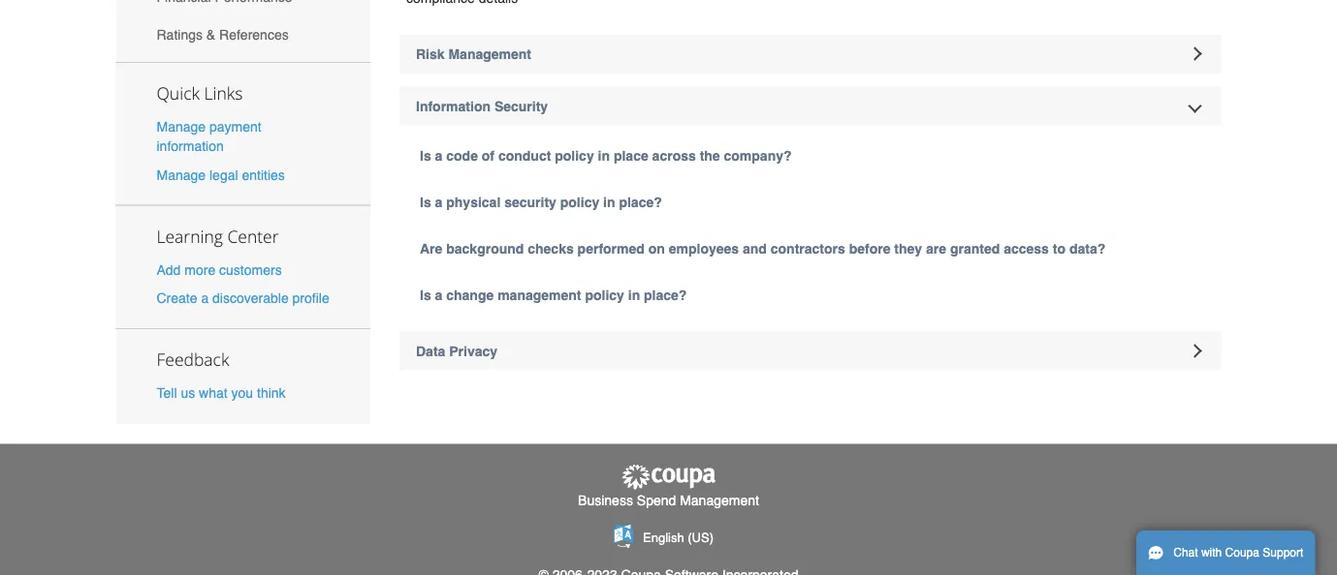 Task type: locate. For each thing, give the bounding box(es) containing it.
2 manage from the top
[[157, 167, 206, 183]]

legal
[[209, 167, 238, 183]]

manage payment information
[[157, 119, 262, 154]]

business spend management
[[578, 493, 759, 509]]

0 vertical spatial in
[[598, 148, 610, 163]]

links
[[204, 82, 243, 105]]

place? down on
[[644, 288, 687, 303]]

a left the code
[[435, 148, 443, 163]]

is
[[420, 148, 431, 163], [420, 194, 431, 210], [420, 288, 431, 303]]

in up performed
[[603, 194, 615, 210]]

information
[[416, 98, 491, 114]]

payment
[[209, 119, 262, 135]]

policy right the security
[[560, 194, 599, 210]]

is a change management policy in place?
[[420, 288, 687, 303]]

2 vertical spatial policy
[[585, 288, 624, 303]]

in down performed
[[628, 288, 640, 303]]

a right create
[[201, 291, 209, 306]]

is a physical security policy in place?
[[420, 194, 662, 210]]

0 horizontal spatial management
[[448, 46, 531, 62]]

manage legal entities link
[[157, 167, 285, 183]]

risk management button
[[400, 34, 1221, 73]]

management
[[448, 46, 531, 62], [680, 493, 759, 509]]

1 vertical spatial policy
[[560, 194, 599, 210]]

policy
[[555, 148, 594, 163], [560, 194, 599, 210], [585, 288, 624, 303]]

2 vertical spatial is
[[420, 288, 431, 303]]

learning center
[[157, 225, 279, 248]]

entities
[[242, 167, 285, 183]]

support
[[1263, 547, 1304, 560]]

chat
[[1174, 547, 1198, 560]]

place? down place
[[619, 194, 662, 210]]

is a code of conduct policy in place across the company?
[[420, 148, 792, 163]]

1 is from the top
[[420, 148, 431, 163]]

a left the physical
[[435, 194, 443, 210]]

is left the code
[[420, 148, 431, 163]]

more
[[185, 262, 215, 278]]

on
[[648, 241, 665, 256]]

security
[[504, 194, 556, 210]]

add more customers link
[[157, 262, 282, 278]]

privacy
[[449, 344, 497, 359]]

0 vertical spatial is
[[420, 148, 431, 163]]

tell
[[157, 386, 177, 401]]

they
[[894, 241, 922, 256]]

is left "change"
[[420, 288, 431, 303]]

2 is from the top
[[420, 194, 431, 210]]

in left place
[[598, 148, 610, 163]]

manage
[[157, 119, 206, 135], [157, 167, 206, 183]]

1 vertical spatial manage
[[157, 167, 206, 183]]

1 vertical spatial place?
[[644, 288, 687, 303]]

quick
[[157, 82, 200, 105]]

quick links
[[157, 82, 243, 105]]

0 vertical spatial place?
[[619, 194, 662, 210]]

data privacy heading
[[400, 332, 1221, 371]]

risk management heading
[[400, 34, 1221, 73]]

manage down information
[[157, 167, 206, 183]]

conduct
[[498, 148, 551, 163]]

spend
[[637, 493, 676, 509]]

data privacy
[[416, 344, 497, 359]]

management up (us) at the bottom
[[680, 493, 759, 509]]

create a discoverable profile
[[157, 291, 329, 306]]

profile
[[292, 291, 329, 306]]

0 vertical spatial management
[[448, 46, 531, 62]]

change
[[446, 288, 494, 303]]

2 vertical spatial in
[[628, 288, 640, 303]]

place? for is a physical security policy in place?
[[619, 194, 662, 210]]

are background checks performed on employees and contractors before they are granted access to data?
[[420, 241, 1106, 256]]

security
[[494, 98, 548, 114]]

a for change
[[435, 288, 443, 303]]

create
[[157, 291, 197, 306]]

policy right conduct
[[555, 148, 594, 163]]

manage up information
[[157, 119, 206, 135]]

create a discoverable profile link
[[157, 291, 329, 306]]

data privacy button
[[400, 332, 1221, 371]]

code
[[446, 148, 478, 163]]

a for physical
[[435, 194, 443, 210]]

policy down performed
[[585, 288, 624, 303]]

manage payment information link
[[157, 119, 262, 154]]

1 vertical spatial in
[[603, 194, 615, 210]]

and
[[743, 241, 767, 256]]

add
[[157, 262, 181, 278]]

center
[[227, 225, 279, 248]]

1 vertical spatial is
[[420, 194, 431, 210]]

in
[[598, 148, 610, 163], [603, 194, 615, 210], [628, 288, 640, 303]]

learning
[[157, 225, 223, 248]]

customers
[[219, 262, 282, 278]]

management up information security
[[448, 46, 531, 62]]

chat with coupa support
[[1174, 547, 1304, 560]]

in for security
[[603, 194, 615, 210]]

management inside dropdown button
[[448, 46, 531, 62]]

a left "change"
[[435, 288, 443, 303]]

is for is a code of conduct policy in place across the company?
[[420, 148, 431, 163]]

0 vertical spatial policy
[[555, 148, 594, 163]]

performed
[[578, 241, 645, 256]]

0 vertical spatial manage
[[157, 119, 206, 135]]

3 is from the top
[[420, 288, 431, 303]]

is up are
[[420, 194, 431, 210]]

manage inside manage payment information
[[157, 119, 206, 135]]

company?
[[724, 148, 792, 163]]

1 vertical spatial management
[[680, 493, 759, 509]]

a
[[435, 148, 443, 163], [435, 194, 443, 210], [435, 288, 443, 303], [201, 291, 209, 306]]

place?
[[619, 194, 662, 210], [644, 288, 687, 303]]

1 manage from the top
[[157, 119, 206, 135]]

a for code
[[435, 148, 443, 163]]

data
[[416, 344, 445, 359]]

before
[[849, 241, 891, 256]]



Task type: describe. For each thing, give the bounding box(es) containing it.
are
[[420, 241, 443, 256]]

think
[[257, 386, 286, 401]]

to
[[1053, 241, 1066, 256]]

is for is a physical security policy in place?
[[420, 194, 431, 210]]

us
[[181, 386, 195, 401]]

information
[[157, 139, 224, 154]]

policy for security
[[560, 194, 599, 210]]

management
[[498, 288, 581, 303]]

references
[[219, 27, 289, 42]]

granted
[[950, 241, 1000, 256]]

tell us what you think button
[[157, 384, 286, 403]]

manage for manage payment information
[[157, 119, 206, 135]]

tell us what you think
[[157, 386, 286, 401]]

what
[[199, 386, 228, 401]]

contractors
[[771, 241, 845, 256]]

information security
[[416, 98, 548, 114]]

checks
[[528, 241, 574, 256]]

access
[[1004, 241, 1049, 256]]

information security heading
[[400, 87, 1221, 126]]

manage legal entities
[[157, 167, 285, 183]]

risk
[[416, 46, 445, 62]]

business
[[578, 493, 633, 509]]

is for is a change management policy in place?
[[420, 288, 431, 303]]

coupa
[[1225, 547, 1260, 560]]

across
[[652, 148, 696, 163]]

data?
[[1069, 241, 1106, 256]]

policy for management
[[585, 288, 624, 303]]

physical
[[446, 194, 501, 210]]

information security button
[[400, 87, 1221, 126]]

risk management
[[416, 46, 531, 62]]

english (us)
[[643, 531, 714, 545]]

(us)
[[688, 531, 714, 545]]

discoverable
[[212, 291, 289, 306]]

add more customers
[[157, 262, 282, 278]]

with
[[1201, 547, 1222, 560]]

a for discoverable
[[201, 291, 209, 306]]

the
[[700, 148, 720, 163]]

place? for is a change management policy in place?
[[644, 288, 687, 303]]

manage for manage legal entities
[[157, 167, 206, 183]]

of
[[482, 148, 495, 163]]

background
[[446, 241, 524, 256]]

ratings & references
[[157, 27, 289, 42]]

&
[[206, 27, 215, 42]]

1 horizontal spatial management
[[680, 493, 759, 509]]

english
[[643, 531, 684, 545]]

employees
[[669, 241, 739, 256]]

place
[[614, 148, 648, 163]]

coupa supplier portal image
[[620, 464, 717, 491]]

ratings & references link
[[116, 16, 370, 53]]

you
[[231, 386, 253, 401]]

feedback
[[157, 348, 229, 371]]

in for management
[[628, 288, 640, 303]]

are
[[926, 241, 946, 256]]

chat with coupa support button
[[1136, 531, 1315, 576]]

ratings
[[157, 27, 203, 42]]



Task type: vqa. For each thing, say whether or not it's contained in the screenshot.
Contingent Workforce and Staffing
no



